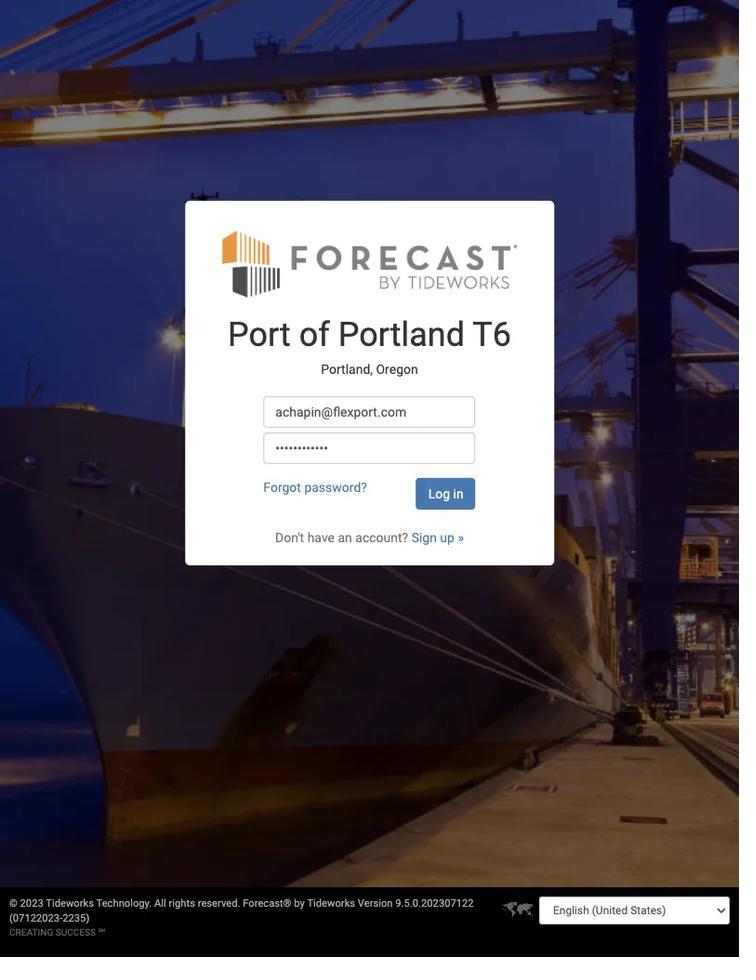 Task type: locate. For each thing, give the bounding box(es) containing it.
tideworks for by
[[307, 898, 356, 910]]

version
[[358, 898, 393, 910]]

tideworks right by
[[307, 898, 356, 910]]

port
[[228, 315, 291, 354]]

1 tideworks from the left
[[46, 898, 94, 910]]

forecast® by tideworks image
[[222, 228, 518, 298]]

0 horizontal spatial tideworks
[[46, 898, 94, 910]]

sign
[[412, 530, 437, 545]]

9.5.0.202307122
[[396, 898, 474, 910]]

success
[[56, 928, 96, 938]]

© 2023 tideworks technology. all rights reserved.
[[9, 898, 243, 910]]

don't have an account? sign up »
[[275, 530, 464, 545]]

rights
[[169, 898, 195, 910]]

tideworks for 2023
[[46, 898, 94, 910]]

an
[[338, 530, 352, 545]]

©
[[9, 898, 18, 910]]

port of portland t6 portland, oregon
[[228, 315, 512, 377]]

Email or username text field
[[264, 396, 476, 428]]

1 horizontal spatial tideworks
[[307, 898, 356, 910]]

tideworks
[[46, 898, 94, 910], [307, 898, 356, 910]]

forgot password? log in
[[264, 480, 464, 501]]

forgot
[[264, 480, 301, 495]]

password?
[[305, 480, 367, 495]]

tideworks up 2235)
[[46, 898, 94, 910]]

log
[[429, 486, 450, 501]]

have
[[308, 530, 335, 545]]

log in button
[[417, 478, 476, 510]]

tideworks inside forecast® by tideworks version 9.5.0.202307122 (07122023-2235) creating success ℠
[[307, 898, 356, 910]]

Password password field
[[264, 432, 476, 464]]

2 tideworks from the left
[[307, 898, 356, 910]]



Task type: vqa. For each thing, say whether or not it's contained in the screenshot.
'ACCOUNT?'
yes



Task type: describe. For each thing, give the bounding box(es) containing it.
all
[[154, 898, 166, 910]]

2023
[[20, 898, 43, 910]]

account?
[[356, 530, 409, 545]]

oregon
[[376, 362, 418, 377]]

forgot password? link
[[264, 480, 367, 495]]

2235)
[[63, 913, 90, 925]]

by
[[294, 898, 305, 910]]

don't
[[275, 530, 304, 545]]

t6
[[473, 315, 512, 354]]

sign up » link
[[412, 530, 464, 545]]

of
[[299, 315, 330, 354]]

forecast®
[[243, 898, 292, 910]]

portland,
[[321, 362, 373, 377]]

reserved.
[[198, 898, 241, 910]]

portland
[[338, 315, 465, 354]]

technology.
[[96, 898, 152, 910]]

up
[[440, 530, 455, 545]]

creating
[[9, 928, 53, 938]]

»
[[458, 530, 464, 545]]

forecast® by tideworks version 9.5.0.202307122 (07122023-2235) creating success ℠
[[9, 898, 474, 938]]

℠
[[98, 928, 105, 938]]

(07122023-
[[9, 913, 63, 925]]

in
[[454, 486, 464, 501]]



